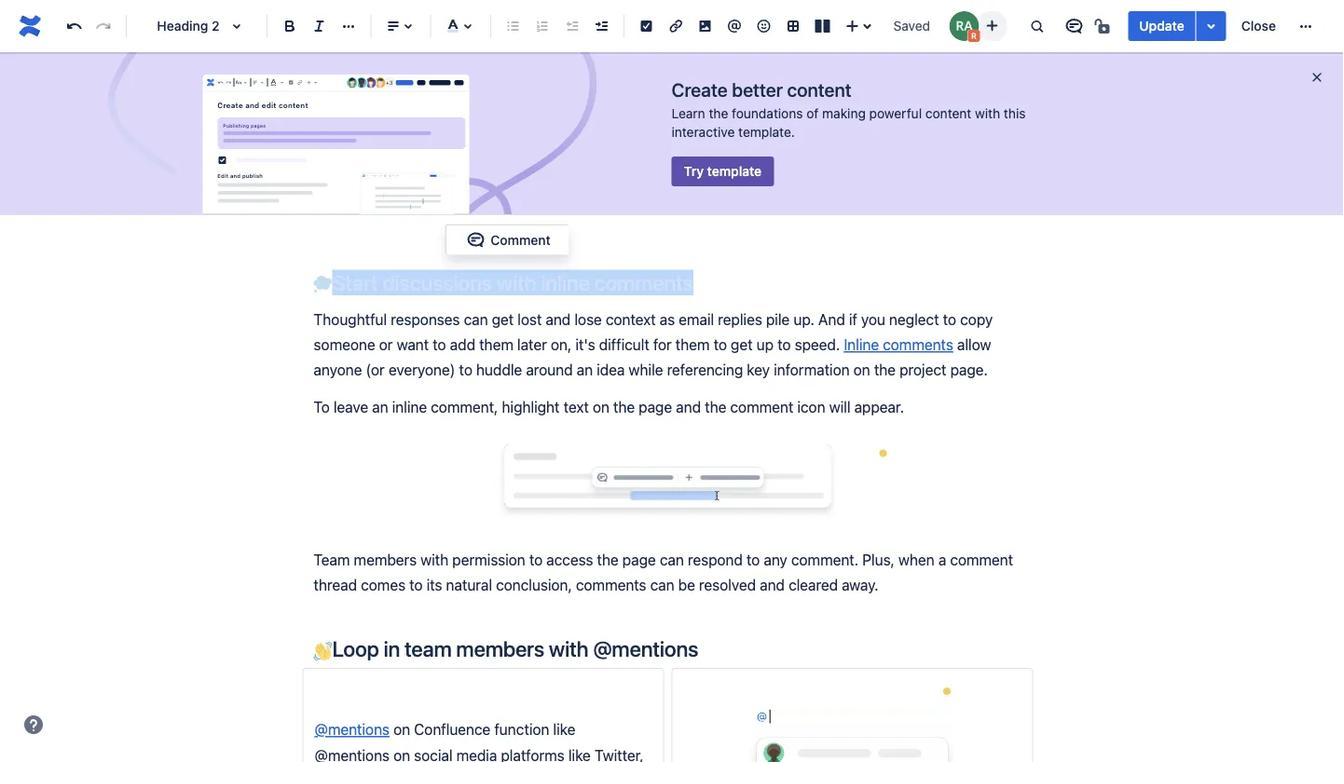 Task type: locate. For each thing, give the bounding box(es) containing it.
to inside allow anyone (or everyone) to huddle around an idea while referencing key information on the project page.
[[459, 362, 473, 379]]

team
[[405, 637, 452, 662]]

with inside create better content learn the foundations of making powerful content with this interactive template.
[[976, 106, 1001, 121]]

chevron down image left text color "icon"
[[258, 75, 266, 90]]

comments
[[595, 270, 694, 295], [883, 336, 954, 354], [576, 577, 647, 594]]

2 them from the left
[[676, 336, 710, 354]]

try template button
[[672, 157, 775, 187]]

1 vertical spatial comment
[[951, 551, 1014, 569]]

inline comments
[[844, 336, 954, 354]]

the inside team members with permission to access the page can respond to any comment. plus, when a comment thread comes to its natural conclusion, comments can be resolved and cleared away.
[[597, 551, 619, 569]]

1 horizontal spatial comment
[[951, 551, 1014, 569]]

up
[[757, 336, 774, 354]]

content right powerful
[[926, 106, 972, 121]]

comments up context at the left top
[[595, 270, 694, 295]]

plus image
[[305, 75, 313, 90]]

2 vertical spatial can
[[651, 577, 675, 594]]

with
[[976, 106, 1001, 121], [497, 270, 537, 295], [421, 551, 449, 569], [549, 637, 589, 662]]

comment
[[731, 398, 794, 416], [951, 551, 1014, 569]]

with left this
[[976, 106, 1001, 121]]

heading 2
[[157, 18, 220, 34]]

create for better
[[672, 78, 728, 100]]

and
[[245, 101, 260, 109], [230, 172, 241, 178], [546, 310, 571, 328], [676, 398, 701, 416], [760, 577, 785, 594]]

can
[[464, 310, 488, 328], [660, 551, 684, 569], [651, 577, 675, 594]]

comments down 'access' at the bottom left of the page
[[576, 577, 647, 594]]

table image
[[783, 15, 805, 37]]

1 chevron down image from the left
[[242, 75, 250, 90]]

invite to edit image
[[981, 14, 1004, 37]]

on down inline
[[854, 362, 871, 379]]

lose
[[575, 310, 602, 328]]

confluence image
[[15, 11, 45, 41], [15, 11, 45, 41]]

1 vertical spatial @mentions
[[315, 721, 390, 739]]

0 vertical spatial members
[[354, 551, 417, 569]]

1 them from the left
[[479, 336, 514, 354]]

social
[[414, 747, 453, 763]]

try template
[[684, 164, 762, 179]]

comment right 'a'
[[951, 551, 1014, 569]]

cleared
[[789, 577, 838, 594]]

platforms
[[501, 747, 565, 763]]

them
[[479, 336, 514, 354], [676, 336, 710, 354]]

@mentions
[[593, 637, 699, 662], [315, 721, 390, 739], [315, 747, 390, 763]]

thoughtful responses can get lost and lose context as email replies pile up. and if you neglect to copy someone or want to add them later on, it's difficult for them to get up to speed.
[[314, 310, 997, 354]]

comment
[[491, 232, 551, 248]]

confluence
[[414, 721, 491, 739]]

can inside thoughtful responses can get lost and lose context as email replies pile up. and if you neglect to copy someone or want to add them later on, it's difficult for them to get up to speed.
[[464, 310, 488, 328]]

emoji image
[[753, 15, 776, 37]]

inline
[[844, 336, 879, 354]]

can left be
[[651, 577, 675, 594]]

2 vertical spatial comments
[[576, 577, 647, 594]]

project
[[900, 362, 947, 379]]

better
[[732, 78, 783, 100]]

them down email
[[676, 336, 710, 354]]

when
[[899, 551, 935, 569]]

page right 'access' at the bottom left of the page
[[623, 551, 656, 569]]

add
[[450, 336, 476, 354]]

be
[[679, 577, 696, 594]]

learn
[[672, 106, 706, 121]]

email
[[679, 310, 715, 328]]

of
[[807, 106, 819, 121]]

to down add
[[459, 362, 473, 379]]

and inside team members with permission to access the page can respond to any comment. plus, when a comment thread comes to its natural conclusion, comments can be resolved and cleared away.
[[760, 577, 785, 594]]

italic ⌘i image
[[308, 15, 330, 37]]

and up on,
[[546, 310, 571, 328]]

1 vertical spatial an
[[372, 398, 388, 416]]

respond
[[688, 551, 743, 569]]

0 vertical spatial comment
[[731, 398, 794, 416]]

to left add
[[433, 336, 446, 354]]

1 vertical spatial members
[[456, 637, 545, 662]]

1 chevron down image from the left
[[258, 75, 266, 90]]

for
[[654, 336, 672, 354]]

0 vertical spatial page
[[639, 398, 673, 416]]

the right 'access' at the bottom left of the page
[[597, 551, 619, 569]]

inline down everyone)
[[392, 398, 427, 416]]

copy
[[961, 310, 993, 328]]

chevron down image right link icon
[[312, 75, 320, 90]]

@mentions down "loop"
[[315, 721, 390, 739]]

0 vertical spatial get
[[492, 310, 514, 328]]

0 vertical spatial @mentions
[[593, 637, 699, 662]]

context
[[606, 310, 656, 328]]

you
[[862, 310, 886, 328]]

0 vertical spatial create
[[672, 78, 728, 100]]

(or
[[366, 362, 385, 379]]

0 vertical spatial can
[[464, 310, 488, 328]]

chevron down image
[[242, 75, 250, 90], [312, 75, 320, 90]]

2
[[212, 18, 220, 34]]

foundations
[[732, 106, 803, 121]]

0 horizontal spatial chevron down image
[[242, 75, 250, 90]]

content down checkbox image
[[279, 101, 308, 109]]

and down any
[[760, 577, 785, 594]]

1 vertical spatial get
[[731, 336, 753, 354]]

the up interactive
[[709, 106, 729, 121]]

allow
[[958, 336, 992, 354]]

inline
[[541, 270, 590, 295], [392, 398, 427, 416]]

0 vertical spatial inline
[[541, 270, 590, 295]]

indent tab image
[[590, 15, 613, 37]]

@mentions down be
[[593, 637, 699, 662]]

an down it's
[[577, 362, 593, 379]]

2 chevron down image from the left
[[278, 75, 286, 90]]

bullet list ⌘⇧8 image
[[502, 15, 525, 37]]

checkbox image
[[287, 75, 295, 90]]

loop
[[332, 637, 379, 662]]

chevron down image
[[258, 75, 266, 90], [278, 75, 286, 90]]

on confluence function like @mentions on social media platforms like twitter
[[315, 721, 652, 763]]

0 horizontal spatial create
[[218, 101, 243, 109]]

create up learn
[[672, 78, 728, 100]]

create and edit content
[[218, 101, 308, 109]]

1 horizontal spatial chevron down image
[[278, 75, 286, 90]]

publishing
[[223, 123, 249, 129]]

create inside create better content learn the foundations of making powerful content with this interactive template.
[[672, 78, 728, 100]]

discussions
[[383, 270, 492, 295]]

the down the idea at top left
[[614, 398, 635, 416]]

1 vertical spatial page
[[623, 551, 656, 569]]

align left image
[[382, 15, 405, 37]]

in
[[384, 637, 400, 662]]

to
[[943, 310, 957, 328], [433, 336, 446, 354], [714, 336, 727, 354], [778, 336, 791, 354], [459, 362, 473, 379], [530, 551, 543, 569], [747, 551, 760, 569], [410, 577, 423, 594]]

members up the comes
[[354, 551, 417, 569]]

the down inline comments
[[875, 362, 896, 379]]

an right leave
[[372, 398, 388, 416]]

the
[[709, 106, 729, 121], [875, 362, 896, 379], [614, 398, 635, 416], [705, 398, 727, 416], [597, 551, 619, 569]]

:thought_balloon: image
[[314, 276, 332, 294]]

@mentions down @mentions link
[[315, 747, 390, 763]]

update
[[1140, 18, 1185, 34]]

as
[[660, 310, 675, 328]]

to right up
[[778, 336, 791, 354]]

create
[[672, 78, 728, 100], [218, 101, 243, 109]]

the inside create better content learn the foundations of making powerful content with this interactive template.
[[709, 106, 729, 121]]

with up the its
[[421, 551, 449, 569]]

with down conclusion,
[[549, 637, 589, 662]]

thread
[[314, 577, 357, 594]]

chevron down image left align left icon
[[242, 75, 250, 90]]

@mentions link
[[315, 721, 390, 739]]

get left lost
[[492, 310, 514, 328]]

like right 'platforms'
[[569, 747, 591, 763]]

and
[[819, 310, 846, 328]]

0 horizontal spatial chevron down image
[[258, 75, 266, 90]]

them up huddle on the top of page
[[479, 336, 514, 354]]

1 vertical spatial create
[[218, 101, 243, 109]]

comments inside team members with permission to access the page can respond to any comment. plus, when a comment thread comes to its natural conclusion, comments can be resolved and cleared away.
[[576, 577, 647, 594]]

link image
[[665, 15, 687, 37]]

0 horizontal spatial them
[[479, 336, 514, 354]]

comment icon image
[[1063, 15, 1086, 37]]

comment down key
[[731, 398, 794, 416]]

0 vertical spatial an
[[577, 362, 593, 379]]

get left up
[[731, 336, 753, 354]]

0 horizontal spatial an
[[372, 398, 388, 416]]

1 horizontal spatial inline
[[541, 270, 590, 295]]

content up of
[[788, 78, 852, 100]]

2 horizontal spatial content
[[926, 106, 972, 121]]

the down referencing
[[705, 398, 727, 416]]

can up be
[[660, 551, 684, 569]]

chevron down image for text style icon
[[242, 75, 250, 90]]

team
[[314, 551, 350, 569]]

it's
[[576, 336, 596, 354]]

comes
[[361, 577, 406, 594]]

template.
[[739, 124, 795, 140]]

members
[[354, 551, 417, 569], [456, 637, 545, 662]]

1 horizontal spatial chevron down image
[[312, 75, 320, 90]]

comment inside team members with permission to access the page can respond to any comment. plus, when a comment thread comes to its natural conclusion, comments can be resolved and cleared away.
[[951, 551, 1014, 569]]

chevron down image left checkbox image
[[278, 75, 286, 90]]

close
[[1242, 18, 1277, 34]]

0 horizontal spatial comment
[[731, 398, 794, 416]]

text color image
[[268, 75, 279, 90]]

to left the its
[[410, 577, 423, 594]]

1 horizontal spatial content
[[788, 78, 852, 100]]

someone
[[314, 336, 375, 354]]

align left image
[[251, 75, 259, 90]]

members down natural
[[456, 637, 545, 662]]

checkbox image
[[215, 153, 230, 168]]

idea
[[597, 362, 625, 379]]

on left social
[[394, 747, 410, 763]]

its
[[427, 577, 442, 594]]

inline up lose
[[541, 270, 590, 295]]

add image, video, or file image
[[694, 15, 717, 37]]

0 horizontal spatial members
[[354, 551, 417, 569]]

page
[[639, 398, 673, 416], [623, 551, 656, 569]]

thoughtful
[[314, 310, 387, 328]]

2 chevron down image from the left
[[312, 75, 320, 90]]

an inside allow anyone (or everyone) to huddle around an idea while referencing key information on the project page.
[[577, 362, 593, 379]]

inline for comment,
[[392, 398, 427, 416]]

undo image
[[217, 75, 225, 90]]

0 horizontal spatial get
[[492, 310, 514, 328]]

to leave an inline comment, highlight text on the page and the comment icon will appear.
[[314, 398, 905, 416]]

1 horizontal spatial an
[[577, 362, 593, 379]]

page down while
[[639, 398, 673, 416]]

can up add
[[464, 310, 488, 328]]

chevron down image for text color "icon"
[[278, 75, 286, 90]]

like up 'platforms'
[[553, 721, 576, 739]]

more formatting image
[[337, 15, 360, 37]]

1 vertical spatial inline
[[392, 398, 427, 416]]

1 horizontal spatial them
[[676, 336, 710, 354]]

members inside team members with permission to access the page can respond to any comment. plus, when a comment thread comes to its natural conclusion, comments can be resolved and cleared away.
[[354, 551, 417, 569]]

layouts image
[[812, 15, 834, 37]]

2 vertical spatial @mentions
[[315, 747, 390, 763]]

create up publishing at the left top of page
[[218, 101, 243, 109]]

0 horizontal spatial inline
[[392, 398, 427, 416]]

1 horizontal spatial create
[[672, 78, 728, 100]]

:wave: image
[[314, 642, 332, 661]]

comments down the 'neglect'
[[883, 336, 954, 354]]



Task type: vqa. For each thing, say whether or not it's contained in the screenshot.
Try
yes



Task type: describe. For each thing, give the bounding box(es) containing it.
or
[[379, 336, 393, 354]]

0 vertical spatial like
[[553, 721, 576, 739]]

a
[[939, 551, 947, 569]]

page.
[[951, 362, 988, 379]]

template
[[708, 164, 762, 179]]

1 vertical spatial can
[[660, 551, 684, 569]]

edit
[[262, 101, 277, 109]]

1 horizontal spatial get
[[731, 336, 753, 354]]

huddle
[[477, 362, 522, 379]]

page inside team members with permission to access the page can respond to any comment. plus, when a comment thread comes to its natural conclusion, comments can be resolved and cleared away.
[[623, 551, 656, 569]]

will
[[830, 398, 851, 416]]

:thought_balloon: image
[[314, 276, 332, 294]]

difficult
[[599, 336, 650, 354]]

on right @mentions link
[[394, 721, 410, 739]]

away.
[[842, 577, 879, 594]]

up.
[[794, 310, 815, 328]]

mention image
[[724, 15, 746, 37]]

access
[[547, 551, 593, 569]]

text style image
[[235, 75, 243, 90]]

highlight
[[502, 398, 560, 416]]

link image
[[296, 75, 304, 90]]

this
[[1004, 106, 1026, 121]]

later
[[518, 336, 547, 354]]

edit and publish
[[218, 172, 263, 178]]

numbered list ⌘⇧7 image
[[532, 15, 554, 37]]

close button
[[1231, 11, 1288, 41]]

action item image
[[636, 15, 658, 37]]

to up referencing
[[714, 336, 727, 354]]

plus,
[[863, 551, 895, 569]]

inline comments link
[[844, 336, 954, 354]]

adjust update settings image
[[1201, 15, 1223, 37]]

create for and
[[218, 101, 243, 109]]

referencing
[[667, 362, 743, 379]]

replies
[[718, 310, 763, 328]]

and inside thoughtful responses can get lost and lose context as email replies pile up. and if you neglect to copy someone or want to add them later on, it's difficult for them to get up to speed.
[[546, 310, 571, 328]]

natural
[[446, 577, 492, 594]]

dismiss image
[[1310, 70, 1325, 85]]

responses
[[391, 310, 460, 328]]

start
[[332, 270, 378, 295]]

redo ⌘⇧z image
[[93, 15, 115, 37]]

outdent ⇧tab image
[[561, 15, 583, 37]]

update button
[[1129, 11, 1196, 41]]

redo image
[[225, 75, 233, 90]]

loop in team members with @mentions
[[332, 637, 699, 662]]

on,
[[551, 336, 572, 354]]

0 vertical spatial comments
[[595, 270, 694, 295]]

and right edit
[[230, 172, 241, 178]]

function
[[495, 721, 550, 739]]

start discussions with inline comments
[[332, 270, 694, 295]]

allow anyone (or everyone) to huddle around an idea while referencing key information on the project page.
[[314, 336, 996, 379]]

ruby anderson image
[[950, 11, 980, 41]]

media
[[457, 747, 497, 763]]

comment,
[[431, 398, 498, 416]]

help image
[[22, 714, 45, 737]]

pages
[[251, 123, 266, 129]]

1 horizontal spatial members
[[456, 637, 545, 662]]

around
[[526, 362, 573, 379]]

chevron down image for align left icon
[[258, 75, 266, 90]]

with up lost
[[497, 270, 537, 295]]

on right text on the left of the page
[[593, 398, 610, 416]]

conclusion,
[[496, 577, 572, 594]]

find and replace image
[[1026, 15, 1049, 37]]

on inside allow anyone (or everyone) to huddle around an idea while referencing key information on the project page.
[[854, 362, 871, 379]]

team members with permission to access the page can respond to any comment. plus, when a comment thread comes to its natural conclusion, comments can be resolved and cleared away.
[[314, 551, 1018, 594]]

with inside team members with permission to access the page can respond to any comment. plus, when a comment thread comes to its natural conclusion, comments can be resolved and cleared away.
[[421, 551, 449, 569]]

saved
[[894, 18, 931, 34]]

and left edit
[[245, 101, 260, 109]]

key
[[747, 362, 770, 379]]

want
[[397, 336, 429, 354]]

chevron down image for "plus" image
[[312, 75, 320, 90]]

1 vertical spatial comments
[[883, 336, 954, 354]]

the inside allow anyone (or everyone) to huddle around an idea while referencing key information on the project page.
[[875, 362, 896, 379]]

1 vertical spatial like
[[569, 747, 591, 763]]

to left any
[[747, 551, 760, 569]]

no restrictions image
[[1093, 15, 1116, 37]]

making
[[823, 106, 866, 121]]

any
[[764, 551, 788, 569]]

comment button
[[454, 229, 562, 251]]

neglect
[[890, 310, 940, 328]]

@mentions inside on confluence function like @mentions on social media platforms like twitter
[[315, 747, 390, 763]]

to left copy
[[943, 310, 957, 328]]

publishing pages
[[223, 123, 266, 129]]

edit
[[218, 172, 229, 178]]

more image
[[1295, 15, 1318, 37]]

comment.
[[792, 551, 859, 569]]

comment image
[[465, 229, 487, 251]]

to
[[314, 398, 330, 416]]

publish
[[242, 172, 263, 178]]

and down referencing
[[676, 398, 701, 416]]

undo ⌘z image
[[63, 15, 86, 37]]

:wave: image
[[314, 642, 332, 661]]

heading 2 button
[[134, 6, 259, 47]]

heading
[[157, 18, 208, 34]]

icon
[[798, 398, 826, 416]]

bold ⌘b image
[[279, 15, 301, 37]]

confluence icon image
[[205, 77, 216, 88]]

permission
[[453, 551, 526, 569]]

if
[[849, 310, 858, 328]]

text
[[564, 398, 589, 416]]

try
[[684, 164, 704, 179]]

lost
[[518, 310, 542, 328]]

leave
[[334, 398, 368, 416]]

information
[[774, 362, 850, 379]]

inline for comments
[[541, 270, 590, 295]]

0 horizontal spatial content
[[279, 101, 308, 109]]

pile
[[766, 310, 790, 328]]

interactive
[[672, 124, 735, 140]]

anyone
[[314, 362, 362, 379]]

to up conclusion,
[[530, 551, 543, 569]]

speed.
[[795, 336, 840, 354]]



